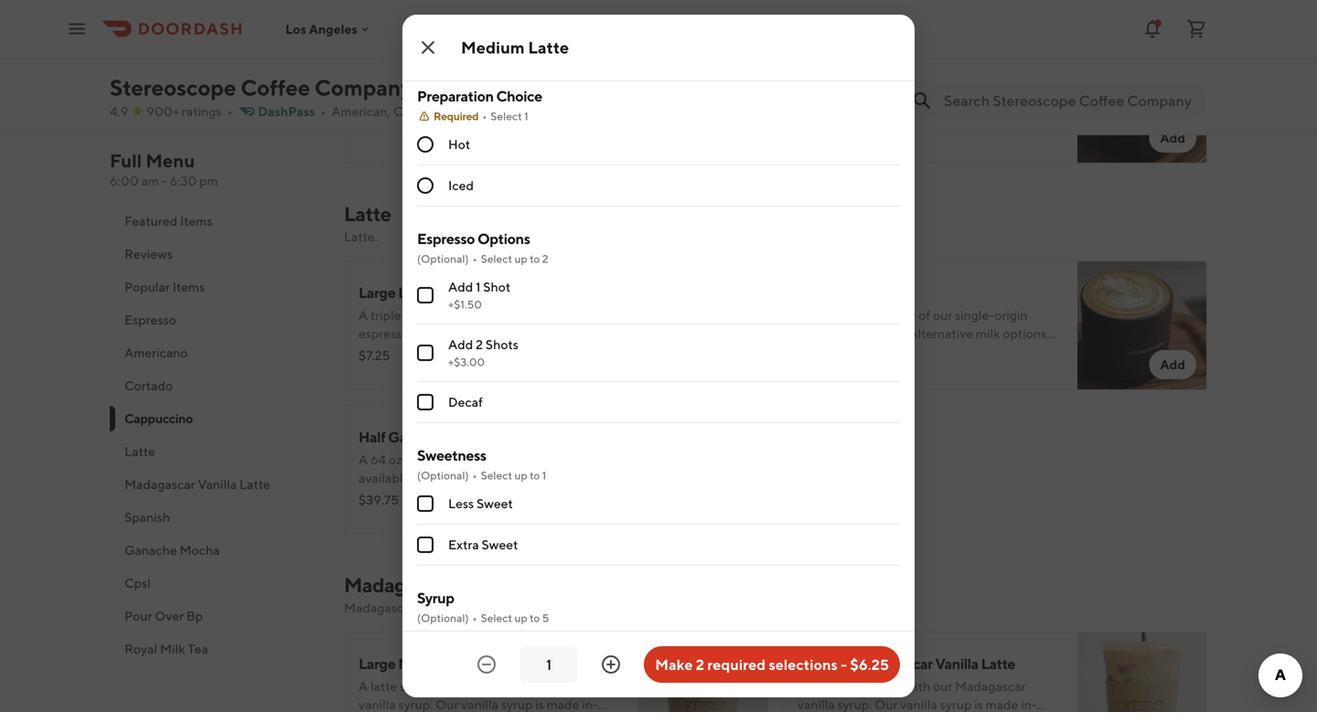 Task type: vqa. For each thing, say whether or not it's contained in the screenshot.
left 7oz.
yes



Task type: locate. For each thing, give the bounding box(es) containing it.
cortado
[[124, 378, 173, 393]]

compared
[[947, 99, 1009, 114]]

0 vertical spatial 2
[[542, 252, 548, 265]]

our inside large latte a triple shot (3 oz.) of our single-origin espresso with milk. alternative milk options are available.
[[484, 308, 503, 323]]

shot inside a double shot (2 oz.) of our single-origin espresso with milk. alternative milk options are available.
[[853, 308, 879, 323]]

0 vertical spatial add button
[[1149, 124, 1197, 153]]

1 vertical spatial cappuccino
[[124, 411, 193, 426]]

select down choice
[[491, 110, 522, 123]]

0 vertical spatial items
[[180, 214, 212, 229]]

coffee up dashpass
[[241, 75, 310, 101]]

select inside espresso options (optional) • select up to 2
[[481, 252, 512, 265]]

0 horizontal spatial cappuccino
[[124, 411, 193, 426]]

to inside '7oz. a double shot (2oz) of our single-origin espresso with 5oz of milk. compared to a cappuccino, a flat white will have less foam. alternative milk options are available.'
[[1012, 99, 1024, 114]]

0 vertical spatial cappuccino
[[359, 57, 437, 75]]

1 vertical spatial a
[[871, 118, 878, 133]]

oz.) right (3
[[446, 308, 467, 323]]

1 vertical spatial sweet
[[482, 537, 518, 553]]

coffee up 'hot' radio
[[393, 104, 433, 119]]

medium for medium madagascar vanilla latte
[[798, 655, 852, 673]]

0 vertical spatial (optional)
[[417, 252, 469, 265]]

2 right 'make'
[[696, 656, 704, 674]]

0 horizontal spatial medium
[[461, 38, 525, 57]]

1 5oz from the left
[[440, 99, 461, 114]]

a left flat
[[871, 118, 878, 133]]

2
[[542, 252, 548, 265], [476, 337, 483, 352], [696, 656, 704, 674]]

medium latte
[[461, 38, 569, 57]]

vanilla down extra sweet
[[455, 574, 515, 597]]

0 horizontal spatial oz.)
[[446, 308, 467, 323]]

a left the triple
[[359, 308, 368, 323]]

0 horizontal spatial 5oz
[[440, 99, 461, 114]]

medium inside dialog
[[461, 38, 525, 57]]

1 vertical spatial medium
[[798, 655, 852, 673]]

2 for make 2 required selections - $6.25
[[696, 656, 704, 674]]

2 for add 2 shots +$3.00
[[476, 337, 483, 352]]

latte. up the triple
[[344, 229, 378, 244]]

- right am
[[162, 173, 167, 188]]

0 vertical spatial latte.
[[344, 229, 378, 244]]

(optional) down sweetness
[[417, 469, 469, 482]]

-
[[162, 173, 167, 188], [841, 656, 847, 674]]

up inside syrup (optional) • select up to 5
[[515, 612, 528, 625]]

1 horizontal spatial 5oz
[[879, 99, 901, 114]]

our right (2
[[933, 308, 953, 323]]

to
[[1012, 99, 1024, 114], [530, 252, 540, 265], [530, 469, 540, 482], [530, 612, 540, 625]]

espresso down iced
[[417, 230, 475, 247]]

1.6
[[486, 104, 502, 119]]

menu
[[146, 150, 195, 172]]

espresso
[[359, 99, 409, 114], [798, 99, 848, 114], [359, 326, 409, 341], [798, 326, 848, 341]]

featured items button
[[110, 205, 322, 238]]

select inside sweetness (optional) • select up to 1
[[481, 469, 512, 482]]

a inside a double shot (2 oz.) of our single-origin espresso with milk. alternative milk options are available.
[[798, 308, 807, 323]]

available. inside '7oz. a double shot (2oz) of our single-origin espresso with 5oz of milk. compared to a cappuccino, a flat white will have less foam. alternative milk options are available.'
[[959, 136, 1014, 151]]

0 vertical spatial 1
[[524, 110, 529, 123]]

6:00
[[110, 173, 139, 188]]

1 horizontal spatial (2oz)
[[907, 81, 937, 96]]

(optional) inside espresso options (optional) • select up to 2
[[417, 252, 469, 265]]

our up mi
[[514, 81, 534, 96]]

shot left (2
[[853, 308, 879, 323]]

a up american,
[[384, 81, 394, 96]]

1 horizontal spatial oz.)
[[895, 308, 916, 323]]

• inside sweetness (optional) • select up to 1
[[473, 469, 477, 482]]

a inside '7oz. a double shot (2oz) of our single-origin espresso with 5oz of milk. compared to a cappuccino, a flat white will have less foam. alternative milk options are available.'
[[824, 81, 833, 96]]

ganache mocha
[[124, 543, 220, 558]]

items
[[180, 214, 212, 229], [173, 279, 205, 295]]

0 horizontal spatial espresso
[[124, 312, 176, 328]]

cappuccino.
[[344, 2, 418, 17]]

single- up compared
[[975, 81, 1015, 96]]

shot left (3
[[404, 308, 429, 323]]

0 vertical spatial sweet
[[477, 496, 513, 511]]

2 (optional) from the top
[[417, 469, 469, 482]]

(optional) inside sweetness (optional) • select up to 1
[[417, 469, 469, 482]]

shot up flat
[[879, 81, 904, 96]]

sweet for less sweet
[[477, 496, 513, 511]]

oz.) inside large latte a triple shot (3 oz.) of our single-origin espresso with milk. alternative milk options are available.
[[446, 308, 467, 323]]

$5.50
[[359, 121, 394, 136]]

oz.)
[[446, 308, 467, 323], [895, 308, 916, 323]]

1 vertical spatial 1
[[476, 279, 481, 295]]

Decaf checkbox
[[417, 394, 434, 411]]

1 horizontal spatial latte.
[[459, 601, 493, 616]]

madagascar down syrup
[[398, 655, 477, 673]]

5
[[542, 612, 549, 625]]

1 vertical spatial latte.
[[459, 601, 493, 616]]

1
[[524, 110, 529, 123], [476, 279, 481, 295], [542, 469, 547, 482]]

pour
[[124, 609, 152, 624]]

tea
[[188, 642, 208, 657]]

alternative inside large latte a triple shot (3 oz.) of our single-origin espresso with milk. alternative milk options are available.
[[470, 326, 534, 341]]

(2oz) up 1.6
[[468, 81, 497, 96]]

0 horizontal spatial -
[[162, 173, 167, 188]]

2 horizontal spatial 1
[[542, 469, 547, 482]]

0 horizontal spatial 1
[[476, 279, 481, 295]]

cappuccino down cortado
[[124, 411, 193, 426]]

(2oz)
[[468, 81, 497, 96], [907, 81, 937, 96]]

0 vertical spatial a
[[1026, 99, 1033, 114]]

notification bell image
[[1142, 18, 1164, 40]]

1 vertical spatial add button
[[1149, 350, 1197, 380]]

2 vertical spatial (optional)
[[417, 612, 469, 625]]

origin inside large latte a triple shot (3 oz.) of our single-origin espresso with milk. alternative milk options are available.
[[545, 308, 579, 323]]

(optional) down syrup
[[417, 612, 469, 625]]

2 large from the top
[[359, 655, 396, 673]]

espresso down popular on the left top
[[124, 312, 176, 328]]

espresso inside button
[[124, 312, 176, 328]]

a inside half gallon latte a 64 oz. latte. alternative milk options available. $39.75
[[359, 452, 368, 467]]

1 horizontal spatial coffee
[[393, 104, 433, 119]]

double
[[396, 81, 437, 96], [835, 81, 877, 96], [810, 308, 851, 323]]

single- right (2
[[955, 308, 995, 323]]

2 up +$3.00
[[476, 337, 483, 352]]

1 vertical spatial 2
[[476, 337, 483, 352]]

single- up shots
[[506, 308, 545, 323]]

• up less sweet
[[473, 469, 477, 482]]

half gallon latte a 64 oz. latte. alternative milk options available. $39.75
[[359, 429, 578, 508]]

espresso inside espresso options (optional) • select up to 2
[[417, 230, 475, 247]]

espresso options group
[[417, 229, 900, 424]]

2 vertical spatial up
[[515, 612, 528, 625]]

flat white image
[[1078, 34, 1208, 164]]

1 vertical spatial espresso
[[124, 312, 176, 328]]

are inside a double shot (2 oz.) of our single-origin espresso with milk. alternative milk options are available.
[[798, 344, 816, 360]]

0 horizontal spatial (2oz)
[[468, 81, 497, 96]]

- inside button
[[841, 656, 847, 674]]

2 (2oz) from the left
[[907, 81, 937, 96]]

1 (2oz) from the left
[[468, 81, 497, 96]]

pm
[[199, 173, 218, 188]]

origin
[[576, 81, 609, 96], [1015, 81, 1048, 96], [545, 308, 579, 323], [995, 308, 1028, 323]]

decrease quantity by 1 image
[[476, 654, 498, 676]]

0 vertical spatial medium
[[461, 38, 525, 57]]

cappuccino image
[[639, 34, 768, 164]]

select down options
[[481, 252, 512, 265]]

popular
[[124, 279, 170, 295]]

full menu 6:00 am - 6:30 pm
[[110, 150, 218, 188]]

select up decrease quantity by 1 icon on the left bottom of the page
[[481, 612, 512, 625]]

large for large madagascar vanilla latte
[[359, 655, 396, 673]]

origin inside a double shot (2 oz.) of our single-origin espresso with milk. alternative milk options are available.
[[995, 308, 1028, 323]]

(optional)
[[417, 252, 469, 265], [417, 469, 469, 482], [417, 612, 469, 625]]

milk
[[576, 99, 600, 114], [865, 136, 890, 151], [537, 326, 561, 341], [976, 326, 1000, 341], [507, 452, 532, 467]]

double up the american, coffee shop • 1.6 mi
[[396, 81, 437, 96]]

2 5oz from the left
[[879, 99, 901, 114]]

milk. inside a double shot (2 oz.) of our single-origin espresso with milk. alternative milk options are available.
[[879, 326, 906, 341]]

2 horizontal spatial 2
[[696, 656, 704, 674]]

our down 'shot'
[[484, 308, 503, 323]]

double left (2
[[810, 308, 851, 323]]

Current quantity is 1 number field
[[531, 655, 567, 675]]

are inside large latte a triple shot (3 oz.) of our single-origin espresso with milk. alternative milk options are available.
[[359, 344, 377, 360]]

3 up from the top
[[515, 612, 528, 625]]

medium
[[461, 38, 525, 57], [798, 655, 852, 673]]

espresso inside '7oz. a double shot (2oz) of our single-origin espresso with 5oz of milk. compared to a cappuccino, a flat white will have less foam. alternative milk options are available.'
[[798, 99, 848, 114]]

milk. inside cappuccino 7oz. a double shot (2oz) of our single-origin espresso with 5oz of milk. alternative milk options are available.
[[478, 99, 506, 114]]

shots
[[486, 337, 519, 352]]

sweet
[[477, 496, 513, 511], [482, 537, 518, 553]]

vanilla
[[198, 477, 237, 492], [455, 574, 515, 597], [417, 601, 456, 616], [479, 655, 522, 673], [935, 655, 979, 673]]

available. inside large latte a triple shot (3 oz.) of our single-origin espresso with milk. alternative milk options are available.
[[380, 344, 434, 360]]

alternative
[[508, 99, 573, 114], [798, 136, 863, 151], [470, 326, 534, 341], [909, 326, 974, 341], [440, 452, 505, 467]]

over
[[155, 609, 184, 624]]

• up add 1 shot +$1.50
[[473, 252, 477, 265]]

sweet right the 'extra'
[[482, 537, 518, 553]]

single- inside cappuccino 7oz. a double shot (2oz) of our single-origin espresso with 5oz of milk. alternative milk options are available.
[[536, 81, 576, 96]]

1 vertical spatial up
[[515, 469, 528, 482]]

6:30
[[170, 173, 197, 188]]

$7.25
[[359, 348, 390, 363]]

are inside '7oz. a double shot (2oz) of our single-origin espresso with 5oz of milk. compared to a cappuccino, a flat white will have less foam. alternative milk options are available.'
[[938, 136, 957, 151]]

oz.) inside a double shot (2 oz.) of our single-origin espresso with milk. alternative milk options are available.
[[895, 308, 916, 323]]

7oz. up american,
[[359, 81, 382, 96]]

(optional) inside syrup (optional) • select up to 5
[[417, 612, 469, 625]]

1 horizontal spatial 2
[[542, 252, 548, 265]]

1 oz.) from the left
[[446, 308, 467, 323]]

cappuccino
[[359, 57, 437, 75], [124, 411, 193, 426]]

sweetness (optional) • select up to 1
[[417, 447, 547, 482]]

(optional) up the "+$1.50"
[[417, 252, 469, 265]]

large latte image
[[639, 261, 768, 391]]

- for menu
[[162, 173, 167, 188]]

1 7oz. from the left
[[359, 81, 382, 96]]

2 inside add 2 shots +$3.00
[[476, 337, 483, 352]]

options inside '7oz. a double shot (2oz) of our single-origin espresso with 5oz of milk. compared to a cappuccino, a flat white will have less foam. alternative milk options are available.'
[[892, 136, 936, 151]]

$39.75
[[359, 493, 399, 508]]

0 horizontal spatial 2
[[476, 337, 483, 352]]

- inside full menu 6:00 am - 6:30 pm
[[162, 173, 167, 188]]

0 vertical spatial coffee
[[241, 75, 310, 101]]

2 vertical spatial 1
[[542, 469, 547, 482]]

required
[[707, 656, 766, 674]]

0 vertical spatial espresso
[[417, 230, 475, 247]]

single-
[[536, 81, 576, 96], [975, 81, 1015, 96], [506, 308, 545, 323], [955, 308, 995, 323]]

1 (optional) from the top
[[417, 252, 469, 265]]

a left (2
[[798, 308, 807, 323]]

american,
[[332, 104, 391, 119]]

triple
[[371, 308, 401, 323]]

a left 64
[[359, 452, 368, 467]]

4.9
[[110, 104, 128, 119]]

items right popular on the left top
[[173, 279, 205, 295]]

latte. right syrup
[[459, 601, 493, 616]]

half
[[359, 429, 386, 446]]

• inside espresso options (optional) • select up to 2
[[473, 252, 477, 265]]

coffee for american,
[[393, 104, 433, 119]]

origin inside '7oz. a double shot (2oz) of our single-origin espresso with 5oz of milk. compared to a cappuccino, a flat white will have less foam. alternative milk options are available.'
[[1015, 81, 1048, 96]]

0 horizontal spatial a
[[871, 118, 878, 133]]

sweet right less
[[477, 496, 513, 511]]

madagascar vanilla latte madagascar vanilla latte.
[[344, 574, 565, 616]]

vanilla inside button
[[198, 477, 237, 492]]

• right ratings
[[227, 104, 233, 119]]

items up reviews button
[[180, 214, 212, 229]]

half gallon latte image
[[639, 405, 768, 535]]

0 horizontal spatial 7oz.
[[359, 81, 382, 96]]

1 up from the top
[[515, 252, 528, 265]]

large inside large latte a triple shot (3 oz.) of our single-origin espresso with milk. alternative milk options are available.
[[359, 284, 396, 301]]

1 add button from the top
[[1149, 124, 1197, 153]]

2 7oz. from the left
[[798, 81, 821, 96]]

single- down the medium latte
[[536, 81, 576, 96]]

2 vertical spatial 2
[[696, 656, 704, 674]]

origin inside cappuccino 7oz. a double shot (2oz) of our single-origin espresso with 5oz of milk. alternative milk options are available.
[[576, 81, 609, 96]]

0 vertical spatial up
[[515, 252, 528, 265]]

Extra Sweet checkbox
[[417, 537, 434, 553]]

1 horizontal spatial 1
[[524, 110, 529, 123]]

2 up from the top
[[515, 469, 528, 482]]

cappuccino up the american, coffee shop • 1.6 mi
[[359, 57, 437, 75]]

0 horizontal spatial coffee
[[241, 75, 310, 101]]

(2oz) up white
[[907, 81, 937, 96]]

company
[[315, 75, 412, 101]]

a up the foam. on the right top
[[1026, 99, 1033, 114]]

options inside half gallon latte a 64 oz. latte. alternative milk options available. $39.75
[[534, 452, 578, 467]]

1 vertical spatial -
[[841, 656, 847, 674]]

1 horizontal spatial cappuccino
[[359, 57, 437, 75]]

1 horizontal spatial 7oz.
[[798, 81, 821, 96]]

oz.) right (2
[[895, 308, 916, 323]]

milk.
[[478, 99, 506, 114], [917, 99, 945, 114], [440, 326, 467, 341], [879, 326, 906, 341]]

add button
[[1149, 124, 1197, 153], [1149, 350, 1197, 380]]

of inside large latte a triple shot (3 oz.) of our single-origin espresso with milk. alternative milk options are available.
[[469, 308, 481, 323]]

shop
[[436, 104, 466, 119]]

(optional) for sweetness
[[417, 469, 469, 482]]

a inside large latte a triple shot (3 oz.) of our single-origin espresso with milk. alternative milk options are available.
[[359, 308, 368, 323]]

choice
[[496, 87, 542, 105]]

1 vertical spatial large
[[359, 655, 396, 673]]

espresso inside a double shot (2 oz.) of our single-origin espresso with milk. alternative milk options are available.
[[798, 326, 848, 341]]

1 vertical spatial coffee
[[393, 104, 433, 119]]

milk inside half gallon latte a 64 oz. latte. alternative milk options available. $39.75
[[507, 452, 532, 467]]

• inside syrup (optional) • select up to 5
[[473, 612, 477, 625]]

up inside sweetness (optional) • select up to 1
[[515, 469, 528, 482]]

0 vertical spatial large
[[359, 284, 396, 301]]

- left $6.25 on the bottom right of the page
[[841, 656, 847, 674]]

madagascar vanilla latte button
[[110, 468, 322, 501]]

popular items button
[[110, 271, 322, 304]]

1 vertical spatial (optional)
[[417, 469, 469, 482]]

americano button
[[110, 337, 322, 370]]

2 oz.) from the left
[[895, 308, 916, 323]]

select up less sweet
[[481, 469, 512, 482]]

los angeles button
[[285, 21, 372, 36]]

double inside a double shot (2 oz.) of our single-origin espresso with milk. alternative milk options are available.
[[810, 308, 851, 323]]

shot up shop
[[440, 81, 465, 96]]

latte inside half gallon latte a 64 oz. latte. alternative milk options available. $39.75
[[433, 429, 468, 446]]

7oz.
[[359, 81, 382, 96], [798, 81, 821, 96]]

double up cappuccino,
[[835, 81, 877, 96]]

our up compared
[[953, 81, 973, 96]]

7oz. up cappuccino,
[[798, 81, 821, 96]]

• inside preparation choice group
[[482, 110, 487, 123]]

add inside add 2 shots +$3.00
[[448, 337, 473, 352]]

0 vertical spatial -
[[162, 173, 167, 188]]

cappuccino inside cappuccino 7oz. a double shot (2oz) of our single-origin espresso with 5oz of milk. alternative milk options are available.
[[359, 57, 437, 75]]

a
[[384, 81, 394, 96], [824, 81, 833, 96], [359, 308, 368, 323], [798, 308, 807, 323], [359, 452, 368, 467]]

0 horizontal spatial latte.
[[344, 229, 378, 244]]

2 inside button
[[696, 656, 704, 674]]

1 horizontal spatial espresso
[[417, 230, 475, 247]]

a up cappuccino,
[[824, 81, 833, 96]]

• up decrease quantity by 1 icon on the left bottom of the page
[[473, 612, 477, 625]]

1 horizontal spatial medium
[[798, 655, 852, 673]]

to inside sweetness (optional) • select up to 1
[[530, 469, 540, 482]]

3 (optional) from the top
[[417, 612, 469, 625]]

madagascar up the spanish
[[124, 477, 195, 492]]

preparation choice
[[417, 87, 542, 105]]

2 add button from the top
[[1149, 350, 1197, 380]]

1 vertical spatial items
[[173, 279, 205, 295]]

None checkbox
[[417, 287, 434, 304], [417, 345, 434, 361], [417, 287, 434, 304], [417, 345, 434, 361]]

1 horizontal spatial -
[[841, 656, 847, 674]]

milk inside large latte a triple shot (3 oz.) of our single-origin espresso with milk. alternative milk options are available.
[[537, 326, 561, 341]]

vanilla down latte button
[[198, 477, 237, 492]]

available. inside half gallon latte a 64 oz. latte. alternative milk options available. $39.75
[[359, 471, 413, 486]]

madagascar inside button
[[124, 477, 195, 492]]

(2oz) inside cappuccino 7oz. a double shot (2oz) of our single-origin espresso with 5oz of milk. alternative milk options are available.
[[468, 81, 497, 96]]

1 inside add 1 shot +$1.50
[[476, 279, 481, 295]]

Hot radio
[[417, 136, 434, 153]]

• down preparation choice
[[482, 110, 487, 123]]

1 large from the top
[[359, 284, 396, 301]]

to inside syrup (optional) • select up to 5
[[530, 612, 540, 625]]

2 up large latte a triple shot (3 oz.) of our single-origin espresso with milk. alternative milk options are available.
[[542, 252, 548, 265]]



Task type: describe. For each thing, give the bounding box(es) containing it.
less
[[990, 118, 1011, 133]]

+$1.50
[[448, 298, 482, 311]]

a double shot (2 oz.) of our single-origin espresso with milk. alternative milk options are available.
[[798, 308, 1047, 360]]

oz.
[[389, 452, 405, 467]]

madagascar down extra sweet option
[[344, 574, 452, 597]]

make
[[655, 656, 693, 674]]

sweet for extra sweet
[[482, 537, 518, 553]]

los angeles
[[285, 21, 358, 36]]

syrup (optional) • select up to 5
[[417, 590, 549, 625]]

cappuccino for cappuccino 7oz. a double shot (2oz) of our single-origin espresso with 5oz of milk. alternative milk options are available.
[[359, 57, 437, 75]]

double inside cappuccino 7oz. a double shot (2oz) of our single-origin espresso with 5oz of milk. alternative milk options are available.
[[396, 81, 437, 96]]

medium for medium latte
[[461, 38, 525, 57]]

add button for a double shot (2 oz.) of our single-origin espresso with milk. alternative milk options are available.
[[1149, 350, 1197, 380]]

7oz. inside cappuccino 7oz. a double shot (2oz) of our single-origin espresso with 5oz of milk. alternative milk options are available.
[[359, 81, 382, 96]]

900+ ratings •
[[147, 104, 233, 119]]

1 inside preparation choice group
[[524, 110, 529, 123]]

madagascar right selections
[[854, 655, 933, 673]]

cpsl button
[[110, 567, 322, 600]]

featured
[[124, 214, 178, 229]]

american, coffee shop • 1.6 mi
[[332, 104, 519, 119]]

items for popular items
[[173, 279, 205, 295]]

milk. inside '7oz. a double shot (2oz) of our single-origin espresso with 5oz of milk. compared to a cappuccino, a flat white will have less foam. alternative milk options are available.'
[[917, 99, 945, 114]]

single- inside '7oz. a double shot (2oz) of our single-origin espresso with 5oz of milk. compared to a cappuccino, a flat white will have less foam. alternative milk options are available.'
[[975, 81, 1015, 96]]

spanish
[[124, 510, 170, 525]]

reviews button
[[110, 238, 322, 271]]

hot
[[448, 137, 470, 152]]

preparation
[[417, 87, 494, 105]]

(2
[[881, 308, 893, 323]]

alternative inside '7oz. a double shot (2oz) of our single-origin espresso with 5oz of milk. compared to a cappuccino, a flat white will have less foam. alternative milk options are available.'
[[798, 136, 863, 151]]

cortado button
[[110, 370, 322, 403]]

los
[[285, 21, 306, 36]]

1 inside sweetness (optional) • select up to 1
[[542, 469, 547, 482]]

less
[[448, 496, 474, 511]]

shot
[[483, 279, 511, 295]]

vanilla up "large madagascar vanilla latte"
[[417, 601, 456, 616]]

large madagascar vanilla latte
[[359, 655, 559, 673]]

shot inside large latte a triple shot (3 oz.) of our single-origin espresso with milk. alternative milk options are available.
[[404, 308, 429, 323]]

with inside a double shot (2 oz.) of our single-origin espresso with milk. alternative milk options are available.
[[851, 326, 876, 341]]

milk. inside large latte a triple shot (3 oz.) of our single-origin espresso with milk. alternative milk options are available.
[[440, 326, 467, 341]]

latte inside large latte a triple shot (3 oz.) of our single-origin espresso with milk. alternative milk options are available.
[[398, 284, 432, 301]]

foam.
[[1014, 118, 1046, 133]]

white
[[902, 118, 934, 133]]

medium latte dialog
[[403, 0, 915, 713]]

americano
[[124, 345, 188, 360]]

up inside espresso options (optional) • select up to 2
[[515, 252, 528, 265]]

sweetness
[[417, 447, 486, 464]]

available. inside a double shot (2 oz.) of our single-origin espresso with milk. alternative milk options are available.
[[819, 344, 873, 360]]

selections
[[769, 656, 838, 674]]

stereoscope coffee company
[[110, 75, 412, 101]]

(2oz) inside '7oz. a double shot (2oz) of our single-origin espresso with 5oz of milk. compared to a cappuccino, a flat white will have less foam. alternative milk options are available.'
[[907, 81, 937, 96]]

medium madagascar vanilla latte
[[798, 655, 1016, 673]]

bp
[[187, 609, 203, 624]]

add inside add 1 shot +$1.50
[[448, 279, 473, 295]]

pour over bp
[[124, 609, 203, 624]]

espresso for espresso
[[124, 312, 176, 328]]

featured items
[[124, 214, 212, 229]]

our inside a double shot (2 oz.) of our single-origin espresso with milk. alternative milk options are available.
[[933, 308, 953, 323]]

espresso options (optional) • select up to 2
[[417, 230, 548, 265]]

items for featured items
[[180, 214, 212, 229]]

5oz inside '7oz. a double shot (2oz) of our single-origin espresso with 5oz of milk. compared to a cappuccino, a flat white will have less foam. alternative milk options are available.'
[[879, 99, 901, 114]]

make 2 required selections - $6.25 button
[[644, 647, 900, 683]]

angeles
[[309, 21, 358, 36]]

900+
[[147, 104, 179, 119]]

single- inside large latte a triple shot (3 oz.) of our single-origin espresso with milk. alternative milk options are available.
[[506, 308, 545, 323]]

espresso inside large latte a triple shot (3 oz.) of our single-origin espresso with milk. alternative milk options are available.
[[359, 326, 409, 341]]

madagascar left syrup
[[344, 601, 415, 616]]

of inside a double shot (2 oz.) of our single-origin espresso with milk. alternative milk options are available.
[[919, 308, 931, 323]]

cappuccino for cappuccino
[[124, 411, 193, 426]]

latte. inside latte latte.
[[344, 229, 378, 244]]

medium madagascar vanilla latte image
[[1078, 632, 1208, 713]]

• select 1
[[482, 110, 529, 123]]

espresso button
[[110, 304, 322, 337]]

latte. inside the 'madagascar vanilla latte madagascar vanilla latte.'
[[459, 601, 493, 616]]

sweetness group
[[417, 446, 900, 566]]

options inside cappuccino 7oz. a double shot (2oz) of our single-origin espresso with 5oz of milk. alternative milk options are available.
[[359, 118, 402, 133]]

7oz. a double shot (2oz) of our single-origin espresso with 5oz of milk. compared to a cappuccino, a flat white will have less foam. alternative milk options are available.
[[798, 81, 1048, 151]]

vanilla right $6.25 on the bottom right of the page
[[935, 655, 979, 673]]

our inside '7oz. a double shot (2oz) of our single-origin espresso with 5oz of milk. compared to a cappuccino, a flat white will have less foam. alternative milk options are available.'
[[953, 81, 973, 96]]

up for sweetness
[[515, 469, 528, 482]]

decaf
[[448, 395, 483, 410]]

with inside '7oz. a double shot (2oz) of our single-origin espresso with 5oz of milk. compared to a cappuccino, a flat white will have less foam. alternative milk options are available.'
[[851, 99, 876, 114]]

royal milk tea button
[[110, 633, 322, 666]]

add 1 shot +$1.50
[[448, 279, 511, 311]]

a inside cappuccino 7oz. a double shot (2oz) of our single-origin espresso with 5oz of milk. alternative milk options are available.
[[384, 81, 394, 96]]

5oz inside cappuccino 7oz. a double shot (2oz) of our single-origin espresso with 5oz of milk. alternative milk options are available.
[[440, 99, 461, 114]]

shot inside '7oz. a double shot (2oz) of our single-origin espresso with 5oz of milk. compared to a cappuccino, a flat white will have less foam. alternative milk options are available.'
[[879, 81, 904, 96]]

medium latte image
[[1078, 261, 1208, 391]]

espresso for espresso options (optional) • select up to 2
[[417, 230, 475, 247]]

- for 2
[[841, 656, 847, 674]]

select inside syrup (optional) • select up to 5
[[481, 612, 512, 625]]

full
[[110, 150, 142, 172]]

preparation choice group
[[417, 86, 900, 207]]

to inside espresso options (optional) • select up to 2
[[530, 252, 540, 265]]

double inside '7oz. a double shot (2oz) of our single-origin espresso with 5oz of milk. compared to a cappuccino, a flat white will have less foam. alternative milk options are available.'
[[835, 81, 877, 96]]

close medium latte image
[[417, 37, 439, 59]]

single- inside a double shot (2 oz.) of our single-origin espresso with milk. alternative milk options are available.
[[955, 308, 995, 323]]

alternative inside a double shot (2 oz.) of our single-origin espresso with milk. alternative milk options are available.
[[909, 326, 974, 341]]

syrup
[[417, 590, 454, 607]]

pour over bp button
[[110, 600, 322, 633]]

ganache
[[124, 543, 177, 558]]

am
[[141, 173, 159, 188]]

with inside cappuccino 7oz. a double shot (2oz) of our single-origin espresso with 5oz of milk. alternative milk options are available.
[[412, 99, 437, 114]]

up for syrup
[[515, 612, 528, 625]]

make 2 required selections - $6.25
[[655, 656, 889, 674]]

open menu image
[[66, 18, 88, 40]]

0 items, open order cart image
[[1186, 18, 1208, 40]]

less sweet
[[448, 496, 513, 511]]

coffee for stereoscope
[[241, 75, 310, 101]]

alternative inside cappuccino 7oz. a double shot (2oz) of our single-origin espresso with 5oz of milk. alternative milk options are available.
[[508, 99, 573, 114]]

select inside preparation choice group
[[491, 110, 522, 123]]

cappuccino 7oz. a double shot (2oz) of our single-origin espresso with 5oz of milk. alternative milk options are available.
[[359, 57, 609, 133]]

cpsl
[[124, 576, 151, 591]]

shot inside cappuccino 7oz. a double shot (2oz) of our single-origin espresso with 5oz of milk. alternative milk options are available.
[[440, 81, 465, 96]]

are inside cappuccino 7oz. a double shot (2oz) of our single-origin espresso with 5oz of milk. alternative milk options are available.
[[405, 118, 423, 133]]

Less Sweet checkbox
[[417, 496, 434, 512]]

alternative inside half gallon latte a 64 oz. latte. alternative milk options available. $39.75
[[440, 452, 505, 467]]

options inside a double shot (2 oz.) of our single-origin espresso with milk. alternative milk options are available.
[[1003, 326, 1047, 341]]

options
[[478, 230, 530, 247]]

options inside large latte a triple shot (3 oz.) of our single-origin espresso with milk. alternative milk options are available.
[[564, 326, 608, 341]]

large latte a triple shot (3 oz.) of our single-origin espresso with milk. alternative milk options are available.
[[359, 284, 608, 360]]

available. inside cappuccino 7oz. a double shot (2oz) of our single-origin espresso with 5oz of milk. alternative milk options are available.
[[426, 118, 480, 133]]

(3
[[432, 308, 443, 323]]

(optional) for syrup
[[417, 612, 469, 625]]

2 inside espresso options (optional) • select up to 2
[[542, 252, 548, 265]]

large madagascar vanilla latte image
[[639, 632, 768, 713]]

• left 1.6
[[474, 104, 479, 119]]

royal milk tea
[[124, 642, 208, 657]]

$6.25
[[850, 656, 889, 674]]

7oz. inside '7oz. a double shot (2oz) of our single-origin espresso with 5oz of milk. compared to a cappuccino, a flat white will have less foam. alternative milk options are available.'
[[798, 81, 821, 96]]

espresso inside cappuccino 7oz. a double shot (2oz) of our single-origin espresso with 5oz of milk. alternative milk options are available.
[[359, 99, 409, 114]]

have
[[959, 118, 987, 133]]

ratings
[[182, 104, 222, 119]]

milk inside cappuccino 7oz. a double shot (2oz) of our single-origin espresso with 5oz of milk. alternative milk options are available.
[[576, 99, 600, 114]]

popular items
[[124, 279, 205, 295]]

royal
[[124, 642, 157, 657]]

milk
[[160, 642, 185, 657]]

latte latte.
[[344, 202, 391, 244]]

extra sweet
[[448, 537, 518, 553]]

latte.
[[408, 452, 437, 467]]

with inside large latte a triple shot (3 oz.) of our single-origin espresso with milk. alternative milk options are available.
[[412, 326, 437, 341]]

syrup group
[[417, 588, 900, 713]]

increase quantity by 1 image
[[600, 654, 622, 676]]

stereoscope
[[110, 75, 236, 101]]

mi
[[504, 104, 519, 119]]

add button for 7oz. a double shot (2oz) of our single-origin espresso with 5oz of milk. compared to a cappuccino, a flat white will have less foam. alternative milk options are available.
[[1149, 124, 1197, 153]]

latte button
[[110, 435, 322, 468]]

Iced radio
[[417, 177, 434, 194]]

64
[[371, 452, 386, 467]]

ganache mocha button
[[110, 534, 322, 567]]

vanilla left current quantity is 1 'number field'
[[479, 655, 522, 673]]

our inside cappuccino 7oz. a double shot (2oz) of our single-origin espresso with 5oz of milk. alternative milk options are available.
[[514, 81, 534, 96]]

dashpass
[[258, 104, 315, 119]]

latte inside dialog
[[528, 38, 569, 57]]

extra
[[448, 537, 479, 553]]

milk inside a double shot (2 oz.) of our single-origin espresso with milk. alternative milk options are available.
[[976, 326, 1000, 341]]

latte inside the 'madagascar vanilla latte madagascar vanilla latte.'
[[518, 574, 565, 597]]

flat
[[880, 118, 900, 133]]

Item Search search field
[[944, 91, 1193, 111]]

required
[[434, 110, 479, 123]]

1 horizontal spatial a
[[1026, 99, 1033, 114]]

large for large latte a triple shot (3 oz.) of our single-origin espresso with milk. alternative milk options are available.
[[359, 284, 396, 301]]

• right dashpass
[[321, 104, 326, 119]]

milk inside '7oz. a double shot (2oz) of our single-origin espresso with 5oz of milk. compared to a cappuccino, a flat white will have less foam. alternative milk options are available.'
[[865, 136, 890, 151]]

madagascar vanilla latte
[[124, 477, 270, 492]]

reviews
[[124, 247, 173, 262]]

add 2 shots +$3.00
[[448, 337, 519, 369]]



